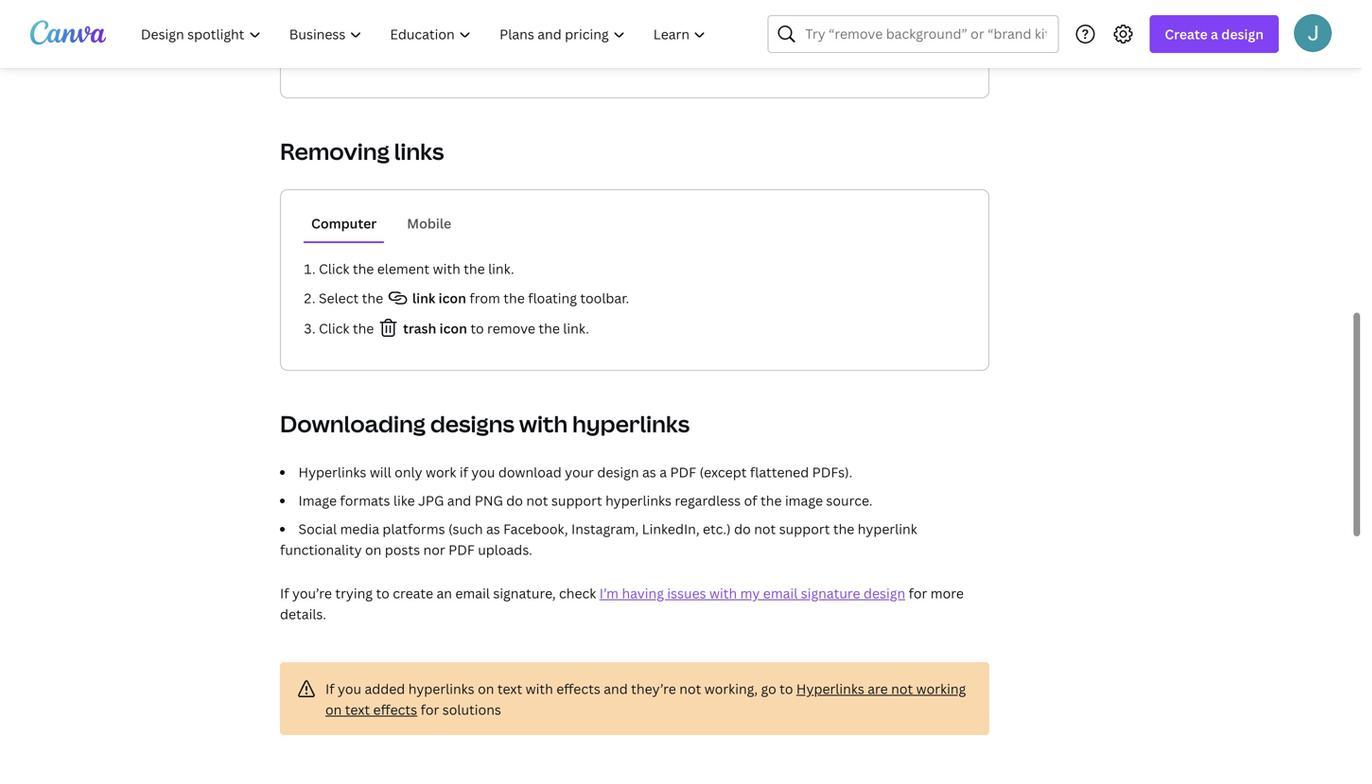 Task type: vqa. For each thing, say whether or not it's contained in the screenshot.
middle TO
yes



Task type: describe. For each thing, give the bounding box(es) containing it.
the up select the
[[353, 260, 374, 278]]

only
[[395, 463, 423, 481]]

working
[[917, 680, 966, 698]]

mobile button
[[400, 205, 459, 241]]

1 horizontal spatial link.
[[563, 319, 589, 337]]

(such
[[449, 520, 483, 538]]

trash
[[403, 319, 437, 337]]

text for effects
[[345, 701, 370, 719]]

on for effects
[[326, 701, 342, 719]]

as inside social media platforms (such as facebook, instagram, linkedin, etc.) do not support the hyperlink functionality on posts nor pdf uploads.
[[486, 520, 500, 538]]

the up from on the left top of page
[[464, 260, 485, 278]]

if
[[460, 463, 468, 481]]

regardless
[[675, 492, 741, 510]]

pdfs).
[[813, 463, 853, 481]]

for solutions
[[417, 701, 501, 719]]

png
[[475, 492, 503, 510]]

removing links
[[280, 136, 444, 167]]

solutions
[[443, 701, 501, 719]]

are
[[868, 680, 888, 698]]

hyperlinks for downloading designs with hyperlinks
[[573, 408, 690, 439]]

my
[[741, 584, 760, 602]]

downloading designs with hyperlinks
[[280, 408, 690, 439]]

media
[[340, 520, 379, 538]]

effects inside the hyperlinks are not working on text effects
[[373, 701, 417, 719]]

remove
[[487, 319, 536, 337]]

working,
[[705, 680, 758, 698]]

links
[[394, 136, 444, 167]]

download
[[499, 463, 562, 481]]

create a design
[[1165, 25, 1264, 43]]

flattened
[[750, 463, 809, 481]]

check
[[559, 584, 596, 602]]

an
[[437, 584, 452, 602]]

from
[[470, 289, 500, 307]]

the down from the floating toolbar.
[[539, 319, 560, 337]]

floating
[[528, 289, 577, 307]]

for for solutions
[[421, 701, 439, 719]]

instagram,
[[572, 520, 639, 538]]

2 horizontal spatial to
[[780, 680, 793, 698]]

link
[[413, 289, 436, 307]]

0 vertical spatial do
[[507, 492, 523, 510]]

posts
[[385, 541, 420, 559]]

do inside social media platforms (such as facebook, instagram, linkedin, etc.) do not support the hyperlink functionality on posts nor pdf uploads.
[[734, 520, 751, 538]]

the right of
[[761, 492, 782, 510]]

hyperlinks will only work if you download your design as a pdf (except flattened pdfs).
[[299, 463, 853, 481]]

downloading
[[280, 408, 426, 439]]

for for more
[[909, 584, 928, 602]]

computer button
[[304, 205, 384, 241]]

create
[[393, 584, 433, 602]]

hyperlinks for will
[[299, 463, 367, 481]]

click for click the
[[319, 319, 350, 337]]

not right they're
[[680, 680, 702, 698]]

1 vertical spatial and
[[604, 680, 628, 698]]

trash icon
[[400, 319, 467, 337]]

if you added hyperlinks on text with effects and they're not working, go to
[[326, 680, 797, 698]]

on for with
[[478, 680, 494, 698]]

icon for from the floating toolbar.
[[439, 289, 466, 307]]

hyperlinks are not working on text effects
[[326, 680, 966, 719]]

1 vertical spatial hyperlinks
[[606, 492, 672, 510]]

you're
[[292, 584, 332, 602]]

the right from on the left top of page
[[504, 289, 525, 307]]

1 vertical spatial to
[[376, 584, 390, 602]]

select
[[319, 289, 359, 307]]

2 email from the left
[[763, 584, 798, 602]]

signature,
[[493, 584, 556, 602]]

create
[[1165, 25, 1208, 43]]

element
[[377, 260, 430, 278]]

image formats like jpg and png do not support hyperlinks regardless of the image source.
[[299, 492, 873, 510]]

not inside the hyperlinks are not working on text effects
[[892, 680, 913, 698]]



Task type: locate. For each thing, give the bounding box(es) containing it.
text inside the hyperlinks are not working on text effects
[[345, 701, 370, 719]]

click up select on the left top of the page
[[319, 260, 350, 278]]

for inside for more details.
[[909, 584, 928, 602]]

1 vertical spatial you
[[338, 680, 362, 698]]

2 horizontal spatial design
[[1222, 25, 1264, 43]]

social
[[299, 520, 337, 538]]

hyperlinks
[[573, 408, 690, 439], [606, 492, 672, 510], [409, 680, 475, 698]]

0 horizontal spatial do
[[507, 492, 523, 510]]

1 horizontal spatial email
[[763, 584, 798, 602]]

0 vertical spatial design
[[1222, 25, 1264, 43]]

jpg
[[418, 492, 444, 510]]

the
[[353, 260, 374, 278], [464, 260, 485, 278], [362, 289, 383, 307], [504, 289, 525, 307], [353, 319, 374, 337], [539, 319, 560, 337], [761, 492, 782, 510], [834, 520, 855, 538]]

1 vertical spatial hyperlinks
[[797, 680, 865, 698]]

hyperlinks up linkedin,
[[606, 492, 672, 510]]

do right png
[[507, 492, 523, 510]]

functionality
[[280, 541, 362, 559]]

0 horizontal spatial pdf
[[449, 541, 475, 559]]

1 horizontal spatial effects
[[557, 680, 601, 698]]

a
[[1211, 25, 1219, 43], [660, 463, 667, 481]]

will
[[370, 463, 392, 481]]

from the floating toolbar.
[[466, 289, 630, 307]]

support
[[552, 492, 602, 510], [779, 520, 830, 538]]

link.
[[488, 260, 514, 278], [563, 319, 589, 337]]

if left "you're"
[[280, 584, 289, 602]]

email right an
[[456, 584, 490, 602]]

effects down added
[[373, 701, 417, 719]]

click the element with the link.
[[319, 260, 514, 278]]

source.
[[827, 492, 873, 510]]

1 vertical spatial if
[[326, 680, 335, 698]]

not inside social media platforms (such as facebook, instagram, linkedin, etc.) do not support the hyperlink functionality on posts nor pdf uploads.
[[754, 520, 776, 538]]

a up linkedin,
[[660, 463, 667, 481]]

if left added
[[326, 680, 335, 698]]

on
[[365, 541, 382, 559], [478, 680, 494, 698], [326, 701, 342, 719]]

support inside social media platforms (such as facebook, instagram, linkedin, etc.) do not support the hyperlink functionality on posts nor pdf uploads.
[[779, 520, 830, 538]]

like
[[394, 492, 415, 510]]

0 horizontal spatial on
[[326, 701, 342, 719]]

of
[[744, 492, 758, 510]]

support down image
[[779, 520, 830, 538]]

0 vertical spatial pdf
[[670, 463, 697, 481]]

to
[[471, 319, 484, 337], [376, 584, 390, 602], [780, 680, 793, 698]]

0 horizontal spatial you
[[338, 680, 362, 698]]

(except
[[700, 463, 747, 481]]

0 vertical spatial hyperlinks
[[299, 463, 367, 481]]

hyperlinks inside the hyperlinks are not working on text effects
[[797, 680, 865, 698]]

removing
[[280, 136, 390, 167]]

0 horizontal spatial for
[[421, 701, 439, 719]]

1 vertical spatial as
[[486, 520, 500, 538]]

icon right link
[[439, 289, 466, 307]]

to right 'go'
[[780, 680, 793, 698]]

0 vertical spatial if
[[280, 584, 289, 602]]

design right signature
[[864, 584, 906, 602]]

your
[[565, 463, 594, 481]]

the right select on the left top of the page
[[362, 289, 383, 307]]

1 horizontal spatial for
[[909, 584, 928, 602]]

etc.)
[[703, 520, 731, 538]]

1 click from the top
[[319, 260, 350, 278]]

0 vertical spatial a
[[1211, 25, 1219, 43]]

on inside social media platforms (such as facebook, instagram, linkedin, etc.) do not support the hyperlink functionality on posts nor pdf uploads.
[[365, 541, 382, 559]]

1 horizontal spatial if
[[326, 680, 335, 698]]

0 vertical spatial on
[[365, 541, 382, 559]]

do
[[507, 492, 523, 510], [734, 520, 751, 538]]

design inside dropdown button
[[1222, 25, 1264, 43]]

hyperlinks up the image
[[299, 463, 367, 481]]

facebook,
[[504, 520, 568, 538]]

if you're trying to create an email signature, check i'm having issues with my email signature design
[[280, 584, 906, 602]]

if for if you added hyperlinks on text with effects and they're not working, go to
[[326, 680, 335, 698]]

0 vertical spatial text
[[498, 680, 523, 698]]

nor
[[423, 541, 445, 559]]

icon right trash
[[440, 319, 467, 337]]

hyperlinks up 'for solutions'
[[409, 680, 475, 698]]

pdf inside social media platforms (such as facebook, instagram, linkedin, etc.) do not support the hyperlink functionality on posts nor pdf uploads.
[[449, 541, 475, 559]]

click for click the element with the link.
[[319, 260, 350, 278]]

text up solutions
[[498, 680, 523, 698]]

the inside social media platforms (such as facebook, instagram, linkedin, etc.) do not support the hyperlink functionality on posts nor pdf uploads.
[[834, 520, 855, 538]]

0 horizontal spatial email
[[456, 584, 490, 602]]

pdf up the regardless on the bottom
[[670, 463, 697, 481]]

0 horizontal spatial hyperlinks
[[299, 463, 367, 481]]

john smith image
[[1295, 14, 1332, 52]]

on inside the hyperlinks are not working on text effects
[[326, 701, 342, 719]]

1 vertical spatial on
[[478, 680, 494, 698]]

do right etc.)
[[734, 520, 751, 538]]

text down added
[[345, 701, 370, 719]]

to down from on the left top of page
[[471, 319, 484, 337]]

design right the create
[[1222, 25, 1264, 43]]

1 horizontal spatial as
[[643, 463, 657, 481]]

for left solutions
[[421, 701, 439, 719]]

1 vertical spatial a
[[660, 463, 667, 481]]

link icon
[[409, 289, 466, 307]]

1 horizontal spatial hyperlinks
[[797, 680, 865, 698]]

Try "remove background" or "brand kit" search field
[[806, 16, 1047, 52]]

pdf down (such
[[449, 541, 475, 559]]

pdf
[[670, 463, 697, 481], [449, 541, 475, 559]]

hyperlinks for are
[[797, 680, 865, 698]]

hyperlinks for if you added hyperlinks on text with effects and they're not working, go to
[[409, 680, 475, 698]]

hyperlinks are not working on text effects link
[[326, 680, 966, 719]]

to remove the link.
[[467, 319, 589, 337]]

1 vertical spatial design
[[598, 463, 639, 481]]

the down select the
[[353, 319, 374, 337]]

work
[[426, 463, 457, 481]]

you left added
[[338, 680, 362, 698]]

1 vertical spatial for
[[421, 701, 439, 719]]

platforms
[[383, 520, 445, 538]]

text
[[498, 680, 523, 698], [345, 701, 370, 719]]

0 vertical spatial support
[[552, 492, 602, 510]]

support down hyperlinks will only work if you download your design as a pdf (except flattened pdfs).
[[552, 492, 602, 510]]

not down of
[[754, 520, 776, 538]]

click
[[319, 260, 350, 278], [319, 319, 350, 337]]

0 horizontal spatial design
[[598, 463, 639, 481]]

not right are
[[892, 680, 913, 698]]

0 horizontal spatial as
[[486, 520, 500, 538]]

linkedin,
[[642, 520, 700, 538]]

1 vertical spatial link.
[[563, 319, 589, 337]]

1 horizontal spatial a
[[1211, 25, 1219, 43]]

a inside dropdown button
[[1211, 25, 1219, 43]]

link. up from on the left top of page
[[488, 260, 514, 278]]

formats
[[340, 492, 390, 510]]

1 horizontal spatial pdf
[[670, 463, 697, 481]]

1 horizontal spatial on
[[365, 541, 382, 559]]

email right my
[[763, 584, 798, 602]]

design
[[1222, 25, 1264, 43], [598, 463, 639, 481], [864, 584, 906, 602]]

designs
[[430, 408, 515, 439]]

0 vertical spatial hyperlinks
[[573, 408, 690, 439]]

link. down floating in the top left of the page
[[563, 319, 589, 337]]

they're
[[631, 680, 676, 698]]

0 horizontal spatial link.
[[488, 260, 514, 278]]

1 vertical spatial do
[[734, 520, 751, 538]]

issues
[[668, 584, 707, 602]]

computer
[[311, 214, 377, 232]]

uploads.
[[478, 541, 533, 559]]

to right trying
[[376, 584, 390, 602]]

select the
[[319, 289, 387, 307]]

0 horizontal spatial and
[[447, 492, 472, 510]]

0 vertical spatial you
[[472, 463, 495, 481]]

not
[[527, 492, 548, 510], [754, 520, 776, 538], [680, 680, 702, 698], [892, 680, 913, 698]]

0 vertical spatial for
[[909, 584, 928, 602]]

0 vertical spatial link.
[[488, 260, 514, 278]]

signature
[[801, 584, 861, 602]]

0 vertical spatial to
[[471, 319, 484, 337]]

as
[[643, 463, 657, 481], [486, 520, 500, 538]]

1 vertical spatial icon
[[440, 319, 467, 337]]

0 vertical spatial as
[[643, 463, 657, 481]]

and left they're
[[604, 680, 628, 698]]

1 horizontal spatial text
[[498, 680, 523, 698]]

details.
[[280, 605, 326, 623]]

social media platforms (such as facebook, instagram, linkedin, etc.) do not support the hyperlink functionality on posts nor pdf uploads.
[[280, 520, 918, 559]]

the down source.
[[834, 520, 855, 538]]

1 horizontal spatial design
[[864, 584, 906, 602]]

create a design button
[[1150, 15, 1279, 53]]

effects left they're
[[557, 680, 601, 698]]

effects
[[557, 680, 601, 698], [373, 701, 417, 719]]

1 horizontal spatial and
[[604, 680, 628, 698]]

i'm
[[600, 584, 619, 602]]

hyperlink
[[858, 520, 918, 538]]

2 vertical spatial on
[[326, 701, 342, 719]]

hyperlinks up the your
[[573, 408, 690, 439]]

hyperlinks left are
[[797, 680, 865, 698]]

hyperlinks
[[299, 463, 367, 481], [797, 680, 865, 698]]

as up uploads.
[[486, 520, 500, 538]]

toolbar.
[[580, 289, 630, 307]]

1 vertical spatial text
[[345, 701, 370, 719]]

0 horizontal spatial if
[[280, 584, 289, 602]]

2 vertical spatial design
[[864, 584, 906, 602]]

a right the create
[[1211, 25, 1219, 43]]

0 horizontal spatial text
[[345, 701, 370, 719]]

click the
[[319, 319, 377, 337]]

more
[[931, 584, 964, 602]]

1 vertical spatial click
[[319, 319, 350, 337]]

as up linkedin,
[[643, 463, 657, 481]]

image
[[785, 492, 823, 510]]

0 vertical spatial and
[[447, 492, 472, 510]]

and right jpg
[[447, 492, 472, 510]]

i'm having issues with my email signature design link
[[600, 584, 906, 602]]

1 horizontal spatial support
[[779, 520, 830, 538]]

1 email from the left
[[456, 584, 490, 602]]

0 horizontal spatial effects
[[373, 701, 417, 719]]

you right if
[[472, 463, 495, 481]]

mobile
[[407, 214, 452, 232]]

1 horizontal spatial do
[[734, 520, 751, 538]]

design right the your
[[598, 463, 639, 481]]

if
[[280, 584, 289, 602], [326, 680, 335, 698]]

click down select on the left top of the page
[[319, 319, 350, 337]]

icon for to remove the link.
[[440, 319, 467, 337]]

if for if you're trying to create an email signature, check i'm having issues with my email signature design
[[280, 584, 289, 602]]

2 horizontal spatial on
[[478, 680, 494, 698]]

1 vertical spatial effects
[[373, 701, 417, 719]]

0 vertical spatial click
[[319, 260, 350, 278]]

2 click from the top
[[319, 319, 350, 337]]

top level navigation element
[[129, 15, 722, 53]]

0 horizontal spatial support
[[552, 492, 602, 510]]

having
[[622, 584, 664, 602]]

image
[[299, 492, 337, 510]]

for more details.
[[280, 584, 964, 623]]

go
[[761, 680, 777, 698]]

added
[[365, 680, 405, 698]]

1 horizontal spatial you
[[472, 463, 495, 481]]

1 vertical spatial pdf
[[449, 541, 475, 559]]

0 horizontal spatial a
[[660, 463, 667, 481]]

1 horizontal spatial to
[[471, 319, 484, 337]]

icon
[[439, 289, 466, 307], [440, 319, 467, 337]]

1 vertical spatial support
[[779, 520, 830, 538]]

trying
[[335, 584, 373, 602]]

0 vertical spatial icon
[[439, 289, 466, 307]]

not up facebook,
[[527, 492, 548, 510]]

text for with
[[498, 680, 523, 698]]

0 vertical spatial effects
[[557, 680, 601, 698]]

2 vertical spatial hyperlinks
[[409, 680, 475, 698]]

0 horizontal spatial to
[[376, 584, 390, 602]]

for left more
[[909, 584, 928, 602]]

2 vertical spatial to
[[780, 680, 793, 698]]



